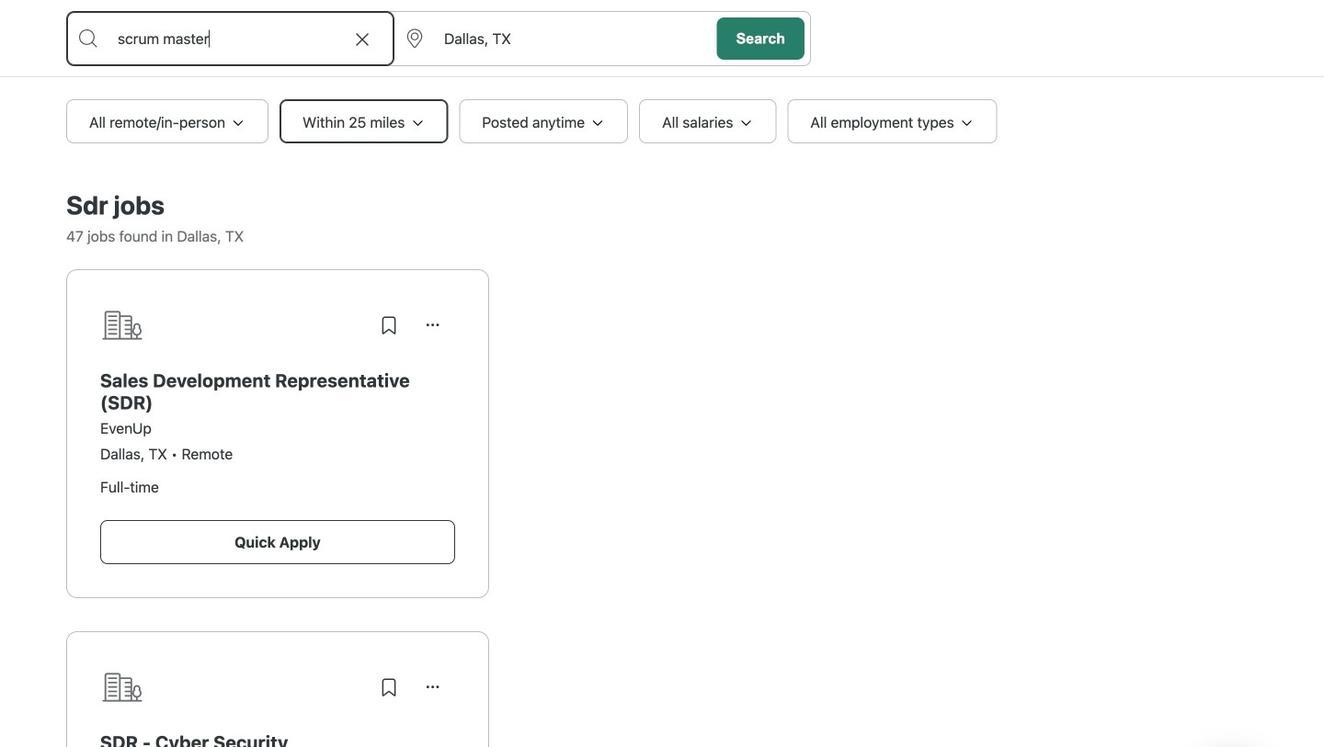 Task type: locate. For each thing, give the bounding box(es) containing it.
Search job title or keyword search field
[[67, 12, 394, 65]]

save job for later image
[[378, 677, 400, 699]]

save job for later image
[[378, 315, 400, 337]]

None button
[[411, 304, 455, 348], [411, 666, 455, 710], [411, 304, 455, 348], [411, 666, 455, 710]]

sdr - cyber security element
[[100, 732, 455, 748]]



Task type: describe. For each thing, give the bounding box(es) containing it.
Location search field
[[394, 12, 712, 65]]

sales development representative (sdr) element
[[100, 370, 455, 414]]



Task type: vqa. For each thing, say whether or not it's contained in the screenshot.
2nd Save job for later image from the bottom of the page
yes



